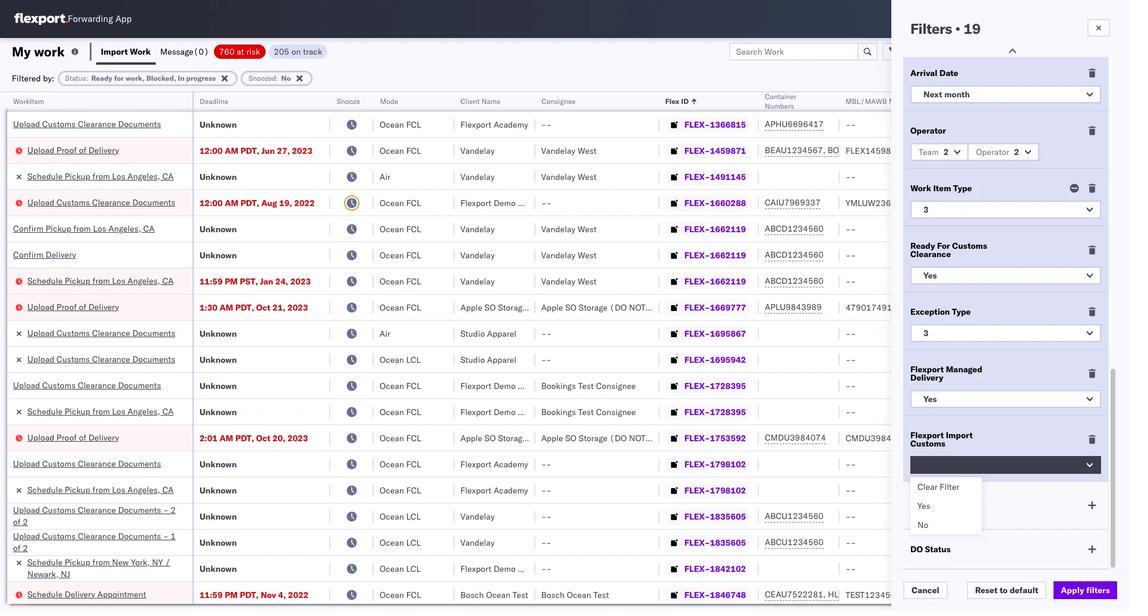 Task type: vqa. For each thing, say whether or not it's contained in the screenshot.
bottom Account
no



Task type: locate. For each thing, give the bounding box(es) containing it.
0 horizontal spatial numbers
[[765, 102, 795, 111]]

schedule pickup from new york, ny / newark, nj
[[27, 558, 170, 580]]

0 vertical spatial yes button
[[911, 267, 1102, 285]]

upload
[[13, 119, 40, 129], [27, 145, 54, 156], [27, 197, 54, 208], [27, 302, 54, 313], [27, 328, 54, 339], [27, 354, 54, 365], [13, 380, 40, 391], [27, 433, 54, 443], [13, 459, 40, 469], [13, 505, 40, 516], [13, 531, 40, 542]]

numbers left next
[[889, 97, 919, 106]]

1 yes button from the top
[[911, 267, 1102, 285]]

import up the filter
[[947, 431, 973, 441]]

14 flex- from the top
[[685, 459, 711, 470]]

0 vertical spatial flex-1798102
[[685, 459, 747, 470]]

upload proof of delivery link for 2:01
[[27, 432, 119, 444]]

1 vertical spatial bookings test consignee
[[542, 407, 636, 418]]

newark,
[[27, 569, 59, 580]]

4 west from the top
[[578, 250, 597, 261]]

: up workitem button
[[86, 73, 88, 82]]

2 vertical spatial abcd1234560
[[765, 276, 824, 287]]

from inside button
[[93, 276, 110, 286]]

0 vertical spatial flex-1662119
[[685, 224, 747, 235]]

2022
[[294, 198, 315, 208], [288, 590, 309, 601]]

2 : from the left
[[276, 73, 279, 82]]

6 unknown from the top
[[200, 355, 237, 365]]

flex-1728395 up flex-1753592
[[685, 407, 747, 418]]

gaurav for beau1234567, bozo1234565, tcnu1234565
[[1002, 145, 1028, 156]]

2023 for 2:01 am pdt, oct 20, 2023
[[288, 433, 308, 444]]

yes down flexport managed delivery
[[924, 394, 938, 405]]

1 horizontal spatial no
[[918, 520, 929, 531]]

vandelay
[[461, 145, 495, 156], [542, 145, 576, 156], [461, 172, 495, 182], [542, 172, 576, 182], [461, 224, 495, 235], [542, 224, 576, 235], [461, 250, 495, 261], [542, 250, 576, 261], [461, 276, 495, 287], [542, 276, 576, 287], [461, 512, 495, 522], [461, 538, 495, 549]]

flexport. image
[[14, 13, 68, 25]]

2 apparel from the top
[[487, 355, 517, 365]]

do status
[[911, 545, 951, 555]]

2 resize handle column header from the left
[[316, 92, 330, 612]]

1 vertical spatial flex-1835605
[[685, 538, 747, 549]]

12:00 am pdt, aug 19, 2022
[[200, 198, 315, 208]]

from inside schedule pickup from new york, ny / newark, nj
[[93, 558, 110, 568]]

2 vertical spatial flex-1662119
[[685, 276, 747, 287]]

2 vertical spatial upload proof of delivery
[[27, 433, 119, 443]]

2 proof from the top
[[57, 302, 77, 313]]

flex-1728395 down 'flex-1695942'
[[685, 381, 747, 392]]

ymluw236679313
[[846, 198, 923, 208]]

bosch down shipper
[[542, 590, 565, 601]]

2 schedule pickup from los angeles, ca from the top
[[27, 276, 174, 286]]

2 vertical spatial 1662119
[[711, 276, 747, 287]]

1 upload proof of delivery from the top
[[27, 145, 119, 156]]

confirm inside button
[[13, 249, 43, 260]]

2 schedule pickup from los angeles, ca link from the top
[[27, 275, 174, 287]]

0 vertical spatial 3 button
[[911, 201, 1102, 219]]

2 bookings from the top
[[542, 407, 576, 418]]

operator up team on the right top of page
[[911, 125, 947, 136]]

1 abcu1234560 from the top
[[765, 511, 824, 522]]

of inside upload customs clearance documents - 1 of 2
[[13, 543, 21, 554]]

1 vertical spatial studio
[[461, 355, 485, 365]]

oct left 20,
[[256, 433, 271, 444]]

2 3 from the top
[[924, 328, 929, 339]]

1 vertical spatial 1728395
[[711, 407, 747, 418]]

1 studio from the top
[[461, 329, 485, 339]]

: for snoozed
[[276, 73, 279, 82]]

los for 4th schedule pickup from los angeles, ca link from the top
[[112, 485, 125, 496]]

ocean
[[380, 119, 404, 130], [380, 145, 404, 156], [380, 198, 404, 208], [380, 224, 404, 235], [380, 250, 404, 261], [380, 276, 404, 287], [380, 302, 404, 313], [380, 355, 404, 365], [380, 381, 404, 392], [380, 407, 404, 418], [380, 433, 404, 444], [380, 459, 404, 470], [380, 486, 404, 496], [380, 512, 404, 522], [380, 538, 404, 549], [380, 564, 404, 575], [380, 590, 404, 601], [486, 590, 511, 601], [567, 590, 592, 601]]

upload customs clearance documents - 1 of 2 link
[[13, 531, 179, 555]]

filtered by:
[[12, 73, 54, 84]]

15 flex- from the top
[[685, 486, 711, 496]]

gaurav for abcd1234560
[[1002, 224, 1028, 235]]

work
[[130, 46, 151, 57], [911, 183, 932, 194]]

1 vertical spatial proof
[[57, 302, 77, 313]]

2 flexport academy from the top
[[461, 459, 529, 470]]

5 gaurav from the top
[[1002, 590, 1028, 601]]

3 button
[[911, 201, 1102, 219], [911, 325, 1102, 343]]

flex-1835605
[[685, 512, 747, 522], [685, 538, 747, 549]]

pm left nov in the bottom of the page
[[225, 590, 238, 601]]

0 vertical spatial 3
[[924, 205, 929, 215]]

0 vertical spatial 1798102
[[711, 459, 747, 470]]

from for second schedule pickup from los angeles, ca link from the top of the page
[[93, 276, 110, 286]]

work
[[34, 43, 65, 60]]

1 horizontal spatial bosch ocean test
[[542, 590, 610, 601]]

flex id button
[[660, 95, 747, 106]]

0 vertical spatial upload proof of delivery link
[[27, 144, 119, 156]]

jawla for ceau7522281, hlxu6269489, hlxu8034992
[[1030, 590, 1051, 601]]

0 vertical spatial apparel
[[487, 329, 517, 339]]

Search Work text field
[[730, 43, 859, 60]]

bosch ocean test
[[461, 590, 529, 601], [542, 590, 610, 601]]

13 flex- from the top
[[685, 433, 711, 444]]

12:00 for 12:00 am pdt, aug 19, 2022
[[200, 198, 223, 208]]

24,
[[275, 276, 288, 287]]

1 vertical spatial 2022
[[288, 590, 309, 601]]

gaurav for ceau7522281, hlxu6269489, hlxu8034992
[[1002, 590, 1028, 601]]

8 resize handle column header from the left
[[826, 92, 840, 612]]

3 button up managed
[[911, 325, 1102, 343]]

resize handle column header for deadline
[[316, 92, 330, 612]]

container numbers
[[765, 92, 797, 111]]

0 vertical spatial 12:00
[[200, 145, 223, 156]]

5 unknown from the top
[[200, 329, 237, 339]]

1 vertical spatial abcu1234560
[[765, 538, 824, 548]]

2022 right 19,
[[294, 198, 315, 208]]

0 vertical spatial ready
[[91, 73, 112, 82]]

confirm inside button
[[13, 223, 43, 234]]

1 vertical spatial type
[[953, 307, 971, 318]]

proof for 2:01
[[57, 433, 77, 443]]

studio apparel for air
[[461, 329, 517, 339]]

0 vertical spatial bookings test consignee
[[542, 381, 636, 392]]

2022 right 4,
[[288, 590, 309, 601]]

: down the 205
[[276, 73, 279, 82]]

use)
[[567, 302, 589, 313], [648, 302, 670, 313], [567, 433, 589, 444], [648, 433, 670, 444]]

9 flex- from the top
[[685, 329, 711, 339]]

pdt, left aug
[[241, 198, 259, 208]]

pickup inside button
[[65, 276, 90, 286]]

2023 right 27,
[[292, 145, 313, 156]]

1 1835605 from the top
[[711, 512, 747, 522]]

1 vertical spatial 3
[[924, 328, 929, 339]]

do
[[911, 545, 924, 555]]

aplu9843989
[[765, 302, 822, 313]]

2023 right 20,
[[288, 433, 308, 444]]

1 vertical spatial 1798102
[[711, 486, 747, 496]]

air for studio apparel
[[380, 329, 391, 339]]

ocean fcl
[[380, 119, 422, 130], [380, 145, 422, 156], [380, 198, 422, 208], [380, 224, 422, 235], [380, 250, 422, 261], [380, 276, 422, 287], [380, 302, 422, 313], [380, 381, 422, 392], [380, 407, 422, 418], [380, 433, 422, 444], [380, 459, 422, 470], [380, 486, 422, 496], [380, 590, 422, 601]]

1 bosch from the left
[[461, 590, 484, 601]]

yes inside "list box"
[[918, 501, 931, 512]]

air
[[380, 172, 391, 182], [380, 329, 391, 339]]

1 12:00 from the top
[[200, 145, 223, 156]]

1
[[171, 531, 176, 542]]

los
[[112, 171, 125, 182], [93, 223, 106, 234], [112, 276, 125, 286], [112, 406, 125, 417], [112, 485, 125, 496]]

flex-1459871 button
[[666, 142, 749, 159], [666, 142, 749, 159]]

1 vertical spatial air
[[380, 329, 391, 339]]

3 schedule pickup from los angeles, ca from the top
[[27, 406, 174, 417]]

3 ocean lcl from the top
[[380, 538, 421, 549]]

ocean lcl
[[380, 355, 421, 365], [380, 512, 421, 522], [380, 538, 421, 549], [380, 564, 421, 575]]

jawla for caiu7969337
[[1030, 198, 1051, 208]]

type right "exception"
[[953, 307, 971, 318]]

205 on track
[[274, 46, 322, 57]]

work up status : ready for work, blocked, in progress
[[130, 46, 151, 57]]

pm for pst,
[[225, 276, 238, 287]]

cmdu3984074
[[765, 433, 827, 444]]

oct for 20,
[[256, 433, 271, 444]]

0 vertical spatial flexport academy
[[461, 119, 529, 130]]

1 vertical spatial operator
[[911, 125, 947, 136]]

operator right team 2
[[977, 147, 1010, 158]]

message
[[160, 46, 194, 57]]

8 flex- from the top
[[685, 302, 711, 313]]

2 vertical spatial proof
[[57, 433, 77, 443]]

1728395 down 1695942 at right bottom
[[711, 381, 747, 392]]

upload proof of delivery button for 2:01 am pdt, oct 20, 2023
[[27, 432, 119, 445]]

1 vertical spatial yes
[[924, 394, 938, 405]]

1 vertical spatial abcd1234560
[[765, 250, 824, 260]]

10 flex- from the top
[[685, 355, 711, 365]]

resize handle column header for mode
[[440, 92, 455, 612]]

1 vertical spatial oct
[[256, 433, 271, 444]]

1728395 up 1753592
[[711, 407, 747, 418]]

2 vertical spatial upload proof of delivery button
[[27, 432, 119, 445]]

1 bookings from the top
[[542, 381, 576, 392]]

gaurav jawla for beau1234567, bozo1234565, tcnu1234565
[[1002, 145, 1051, 156]]

10 fcl from the top
[[406, 433, 422, 444]]

ca
[[162, 171, 174, 182], [143, 223, 155, 234], [162, 276, 174, 286], [162, 406, 174, 417], [162, 485, 174, 496]]

1 vertical spatial upload proof of delivery button
[[27, 301, 119, 314]]

0 vertical spatial no
[[281, 73, 291, 82]]

no down inbond in the bottom of the page
[[918, 520, 929, 531]]

my
[[12, 43, 31, 60]]

1 air from the top
[[380, 172, 391, 182]]

2 11:59 from the top
[[200, 590, 223, 601]]

from for 2nd schedule pickup from los angeles, ca link from the bottom
[[93, 406, 110, 417]]

pdt, for 19,
[[241, 198, 259, 208]]

1 vertical spatial bookings
[[542, 407, 576, 418]]

flexport inside flexport managed delivery
[[911, 365, 944, 375]]

1 horizontal spatial import
[[947, 431, 973, 441]]

1 vertical spatial flex-1798102
[[685, 486, 747, 496]]

1 3 from the top
[[924, 205, 929, 215]]

2023 for 12:00 am pdt, jun 27, 2023
[[292, 145, 313, 156]]

2 lcl from the top
[[406, 512, 421, 522]]

yes down clear at the right bottom
[[918, 501, 931, 512]]

pickup
[[65, 171, 90, 182], [46, 223, 71, 234], [65, 276, 90, 286], [65, 406, 90, 417], [65, 485, 90, 496], [65, 558, 90, 568]]

from inside button
[[73, 223, 91, 234]]

1 vertical spatial academy
[[494, 459, 529, 470]]

3 jawla from the top
[[1030, 198, 1051, 208]]

1798102
[[711, 459, 747, 470], [711, 486, 747, 496]]

aug
[[261, 198, 277, 208]]

0 vertical spatial oct
[[256, 302, 271, 313]]

confirm pickup from los angeles, ca
[[13, 223, 155, 234]]

storage
[[498, 302, 527, 313], [579, 302, 608, 313], [498, 433, 527, 444], [579, 433, 608, 444]]

flex-1842102 button
[[666, 561, 749, 578], [666, 561, 749, 578]]

1 vertical spatial 1835605
[[711, 538, 747, 549]]

0 vertical spatial pm
[[225, 276, 238, 287]]

flex-1798102
[[685, 459, 747, 470], [685, 486, 747, 496]]

operator up the operator 2
[[1002, 97, 1030, 106]]

0 horizontal spatial ready
[[91, 73, 112, 82]]

bosch ocean test down flexport demo shipper in the left bottom of the page
[[461, 590, 529, 601]]

6 resize handle column header from the left
[[646, 92, 660, 612]]

9 ocean fcl from the top
[[380, 407, 422, 418]]

import work button
[[96, 38, 156, 65]]

cancel button
[[904, 582, 948, 600]]

flex-1728395
[[685, 381, 747, 392], [685, 407, 747, 418]]

7 flex- from the top
[[685, 276, 711, 287]]

2 vertical spatial upload proof of delivery link
[[27, 432, 119, 444]]

1 horizontal spatial ready
[[911, 241, 936, 252]]

pdt, left jun
[[241, 145, 259, 156]]

3 upload proof of delivery from the top
[[27, 433, 119, 443]]

numbers inside mbl/mawb numbers button
[[889, 97, 919, 106]]

flexport inside flexport moving inbond transit
[[911, 497, 944, 507]]

1835605 for 2
[[711, 512, 747, 522]]

pm for pdt,
[[225, 590, 238, 601]]

action
[[1088, 46, 1114, 57]]

2 vertical spatial flexport demo consignee
[[461, 407, 558, 418]]

yes down ready for customs clearance
[[924, 271, 938, 281]]

2 vandelay west from the top
[[542, 172, 597, 182]]

resize handle column header
[[178, 92, 192, 612], [316, 92, 330, 612], [360, 92, 374, 612], [440, 92, 455, 612], [521, 92, 536, 612], [646, 92, 660, 612], [745, 92, 759, 612], [826, 92, 840, 612], [981, 92, 996, 612], [1062, 92, 1076, 612], [1100, 92, 1114, 612]]

0 vertical spatial abcu1234560
[[765, 511, 824, 522]]

3 upload proof of delivery button from the top
[[27, 432, 119, 445]]

1 horizontal spatial bosch
[[542, 590, 565, 601]]

1 oct from the top
[[256, 302, 271, 313]]

1 vertical spatial status
[[926, 545, 951, 555]]

clearance inside upload customs clearance documents - 1 of 2
[[78, 531, 116, 542]]

1 vertical spatial flexport academy
[[461, 459, 529, 470]]

from for first schedule pickup from los angeles, ca link
[[93, 171, 110, 182]]

1 upload proof of delivery button from the top
[[27, 144, 119, 157]]

pdt, for 4,
[[240, 590, 259, 601]]

work left item
[[911, 183, 932, 194]]

1 : from the left
[[86, 73, 88, 82]]

beau1234567, bozo1234565, tcnu1234565
[[765, 145, 949, 156]]

0 vertical spatial 1835605
[[711, 512, 747, 522]]

0 horizontal spatial :
[[86, 73, 88, 82]]

1 vertical spatial flex-1662119
[[685, 250, 747, 261]]

1 vertical spatial 12:00
[[200, 198, 223, 208]]

12:00 down deadline
[[200, 145, 223, 156]]

0 vertical spatial 1728395
[[711, 381, 747, 392]]

Search Shipments (/) text field
[[902, 10, 1017, 28]]

los inside button
[[93, 223, 106, 234]]

2 vertical spatial yes
[[918, 501, 931, 512]]

2023 right 21,
[[288, 302, 308, 313]]

0 vertical spatial abcd1234560
[[765, 224, 824, 234]]

0 vertical spatial proof
[[57, 145, 77, 156]]

0 vertical spatial type
[[954, 183, 973, 194]]

0 vertical spatial air
[[380, 172, 391, 182]]

bozo1234565,
[[828, 145, 889, 156]]

1 abcd1234560 from the top
[[765, 224, 824, 234]]

1 11:59 from the top
[[200, 276, 223, 287]]

flexport moving inbond transit
[[911, 497, 976, 516]]

3 schedule pickup from los angeles, ca link from the top
[[27, 406, 174, 418]]

pdt, for 21,
[[235, 302, 254, 313]]

1 horizontal spatial :
[[276, 73, 279, 82]]

0 vertical spatial bookings
[[542, 381, 576, 392]]

flex-1695867 button
[[666, 326, 749, 342], [666, 326, 749, 342]]

2 schedule from the top
[[27, 276, 63, 286]]

1 flex-1728395 from the top
[[685, 381, 747, 392]]

bookings test consignee
[[542, 381, 636, 392], [542, 407, 636, 418]]

1 vertical spatial upload proof of delivery
[[27, 302, 119, 313]]

am for 2:01 am pdt, oct 20, 2023
[[220, 433, 233, 444]]

0 horizontal spatial work
[[130, 46, 151, 57]]

bosch ocean test down shipper
[[542, 590, 610, 601]]

4 jawla from the top
[[1030, 224, 1051, 235]]

2 demo from the top
[[494, 381, 516, 392]]

1 vertical spatial pm
[[225, 590, 238, 601]]

jun
[[261, 145, 275, 156]]

2 flex-1835605 from the top
[[685, 538, 747, 549]]

5 resize handle column header from the left
[[521, 92, 536, 612]]

status right by:
[[65, 73, 86, 82]]

am left aug
[[225, 198, 239, 208]]

ready left for
[[91, 73, 112, 82]]

0 horizontal spatial no
[[281, 73, 291, 82]]

am left jun
[[225, 145, 239, 156]]

pdt, left 20,
[[235, 433, 254, 444]]

1 horizontal spatial numbers
[[889, 97, 919, 106]]

4 schedule from the top
[[27, 485, 63, 496]]

0 vertical spatial flex-1728395
[[685, 381, 747, 392]]

1 vertical spatial yes button
[[911, 391, 1102, 409]]

ready left the for
[[911, 241, 936, 252]]

0 vertical spatial flex-1835605
[[685, 512, 747, 522]]

batch action button
[[1044, 43, 1122, 60]]

12:00 left aug
[[200, 198, 223, 208]]

mode
[[380, 97, 398, 106]]

0 vertical spatial yes
[[924, 271, 938, 281]]

0 vertical spatial studio apparel
[[461, 329, 517, 339]]

4 flex- from the top
[[685, 198, 711, 208]]

pdt, left nov in the bottom of the page
[[240, 590, 259, 601]]

flex-1835605 for 2
[[685, 512, 747, 522]]

flex-1669777 button
[[666, 299, 749, 316], [666, 299, 749, 316]]

numbers down container on the top of the page
[[765, 102, 795, 111]]

2 jawla from the top
[[1030, 172, 1051, 182]]

pst,
[[240, 276, 258, 287]]

gaurav jawla for abcd1234560
[[1002, 224, 1051, 235]]

angeles, inside button
[[109, 223, 141, 234]]

oct left 21,
[[256, 302, 271, 313]]

resize handle column header for workitem
[[178, 92, 192, 612]]

flex-1753592
[[685, 433, 747, 444]]

apparel for air
[[487, 329, 517, 339]]

1 horizontal spatial status
[[926, 545, 951, 555]]

5 gaurav jawla from the top
[[1002, 590, 1051, 601]]

2 oct from the top
[[256, 433, 271, 444]]

import up for
[[101, 46, 128, 57]]

3 down "exception"
[[924, 328, 929, 339]]

1 3 button from the top
[[911, 201, 1102, 219]]

flex-1662119 for confirm delivery
[[685, 250, 747, 261]]

at
[[237, 46, 244, 57]]

11:59 left nov in the bottom of the page
[[200, 590, 223, 601]]

1 resize handle column header from the left
[[178, 92, 192, 612]]

from for "schedule pickup from new york, ny / newark, nj" link
[[93, 558, 110, 568]]

reset to default
[[976, 586, 1039, 596]]

flex-1835605 for 1
[[685, 538, 747, 549]]

1695942
[[711, 355, 747, 365]]

no inside "list box"
[[918, 520, 929, 531]]

0 vertical spatial work
[[130, 46, 151, 57]]

nj
[[61, 569, 70, 580]]

11:59 pm pst, jan 24, 2023
[[200, 276, 311, 287]]

yes for ready for customs clearance
[[924, 271, 938, 281]]

7 ocean fcl from the top
[[380, 302, 422, 313]]

1 flexport demo consignee from the top
[[461, 198, 558, 208]]

am right 2:01
[[220, 433, 233, 444]]

0 vertical spatial confirm
[[13, 223, 43, 234]]

1 vertical spatial 1662119
[[711, 250, 747, 261]]

flex-1695867
[[685, 329, 747, 339]]

0 vertical spatial studio
[[461, 329, 485, 339]]

1 1662119 from the top
[[711, 224, 747, 235]]

0 vertical spatial upload proof of delivery button
[[27, 144, 119, 157]]

delivery inside flexport managed delivery
[[911, 373, 944, 384]]

of for upload proof of delivery link for 1:30
[[79, 302, 86, 313]]

0 vertical spatial import
[[101, 46, 128, 57]]

no right snoozed
[[281, 73, 291, 82]]

2023 right 24,
[[290, 276, 311, 287]]

1 vertical spatial flex-1728395
[[685, 407, 747, 418]]

1 vertical spatial confirm
[[13, 249, 43, 260]]

3 academy from the top
[[494, 486, 529, 496]]

upload inside upload customs clearance documents - 1 of 2
[[13, 531, 40, 542]]

(0)
[[194, 46, 209, 57]]

3 button down the operator 2
[[911, 201, 1102, 219]]

1 unknown from the top
[[200, 119, 237, 130]]

studio apparel for ocean lcl
[[461, 355, 517, 365]]

type right item
[[954, 183, 973, 194]]

fcl
[[406, 119, 422, 130], [406, 145, 422, 156], [406, 198, 422, 208], [406, 224, 422, 235], [406, 250, 422, 261], [406, 276, 422, 287], [406, 302, 422, 313], [406, 381, 422, 392], [406, 407, 422, 418], [406, 433, 422, 444], [406, 459, 422, 470], [406, 486, 422, 496], [406, 590, 422, 601]]

11:59 up 1:30
[[200, 276, 223, 287]]

7 resize handle column header from the left
[[745, 92, 759, 612]]

type
[[954, 183, 973, 194], [953, 307, 971, 318]]

flex-1753592 button
[[666, 430, 749, 447], [666, 430, 749, 447]]

customs inside ready for customs clearance
[[953, 241, 988, 252]]

760 at risk
[[219, 46, 260, 57]]

flex-1798102 button
[[666, 456, 749, 473], [666, 456, 749, 473], [666, 483, 749, 499], [666, 483, 749, 499]]

1 vertical spatial import
[[947, 431, 973, 441]]

import inside flexport import customs
[[947, 431, 973, 441]]

import inside button
[[101, 46, 128, 57]]

1 vertical spatial flexport demo consignee
[[461, 381, 558, 392]]

: for status
[[86, 73, 88, 82]]

0 vertical spatial academy
[[494, 119, 529, 130]]

exception type
[[911, 307, 971, 318]]

documents inside upload customs clearance documents - 2 of 2
[[118, 505, 161, 516]]

confirm delivery link
[[13, 249, 76, 261]]

snoozed
[[249, 73, 276, 82]]

pdt, for 20,
[[235, 433, 254, 444]]

status right do
[[926, 545, 951, 555]]

1 vertical spatial studio apparel
[[461, 355, 517, 365]]

0 vertical spatial 2022
[[294, 198, 315, 208]]

1 vertical spatial 3 button
[[911, 325, 1102, 343]]

angeles, inside button
[[128, 276, 160, 286]]

list box
[[911, 478, 982, 535]]

am right 1:30
[[220, 302, 233, 313]]

2 west from the top
[[578, 172, 597, 182]]

1366815
[[711, 119, 747, 130]]

3 down the work item type
[[924, 205, 929, 215]]

beau1234567,
[[765, 145, 826, 156]]

los inside button
[[112, 276, 125, 286]]

upload customs clearance documents - 2 of 2 link
[[13, 505, 179, 528]]

1 lcl from the top
[[406, 355, 421, 365]]

205
[[274, 46, 289, 57]]

numbers
[[889, 97, 919, 106], [765, 102, 795, 111]]

of inside upload customs clearance documents - 2 of 2
[[13, 517, 21, 528]]

pdt, for 27,
[[241, 145, 259, 156]]

13 unknown from the top
[[200, 564, 237, 575]]

2 studio apparel from the top
[[461, 355, 517, 365]]

0 vertical spatial 1662119
[[711, 224, 747, 235]]

not
[[549, 302, 565, 313], [629, 302, 646, 313], [549, 433, 565, 444], [629, 433, 646, 444]]

5 west from the top
[[578, 276, 597, 287]]

confirm for confirm delivery
[[13, 249, 43, 260]]

6 ocean fcl from the top
[[380, 276, 422, 287]]

resize handle column header for mbl/mawb numbers
[[981, 92, 996, 612]]

bosch down flexport demo shipper in the left bottom of the page
[[461, 590, 484, 601]]

1 vertical spatial ready
[[911, 241, 936, 252]]

name
[[482, 97, 501, 106]]

jan
[[260, 276, 273, 287]]

2 vertical spatial flexport academy
[[461, 486, 529, 496]]

numbers inside container numbers
[[765, 102, 795, 111]]

1 vertical spatial no
[[918, 520, 929, 531]]

2 abcd1234560 from the top
[[765, 250, 824, 260]]

1 vertical spatial work
[[911, 183, 932, 194]]

pdt, down pst,
[[235, 302, 254, 313]]

pm left pst,
[[225, 276, 238, 287]]

1 vertical spatial upload proof of delivery link
[[27, 301, 119, 313]]

flexport inside flexport import customs
[[911, 431, 944, 441]]

1753592
[[711, 433, 747, 444]]

abcd1234560 for confirm delivery
[[765, 250, 824, 260]]



Task type: describe. For each thing, give the bounding box(es) containing it.
arrival date
[[911, 68, 959, 78]]

item
[[934, 183, 952, 194]]

10 ocean fcl from the top
[[380, 433, 422, 444]]

2022 for 11:59 pm pdt, nov 4, 2022
[[288, 590, 309, 601]]

2 bosch from the left
[[542, 590, 565, 601]]

reset
[[976, 586, 998, 596]]

ny
[[152, 558, 163, 568]]

5 vandelay west from the top
[[542, 276, 597, 287]]

ready for customs clearance
[[911, 241, 988, 260]]

1:30 am pdt, oct 21, 2023
[[200, 302, 308, 313]]

customs inside flexport import customs
[[911, 439, 946, 450]]

2023 for 1:30 am pdt, oct 21, 2023
[[288, 302, 308, 313]]

proof for 1:30
[[57, 302, 77, 313]]

4 ocean fcl from the top
[[380, 224, 422, 235]]

abcu1234560 for 2
[[765, 511, 824, 522]]

pickup inside schedule pickup from new york, ny / newark, nj
[[65, 558, 90, 568]]

customs inside upload customs clearance documents - 2 of 2
[[42, 505, 76, 516]]

3 flex- from the top
[[685, 172, 711, 182]]

risk
[[246, 46, 260, 57]]

resize handle column header for consignee
[[646, 92, 660, 612]]

2 vertical spatial operator
[[977, 147, 1010, 158]]

work inside button
[[130, 46, 151, 57]]

1 1798102 from the top
[[711, 459, 747, 470]]

resize handle column header for flex id
[[745, 92, 759, 612]]

20,
[[273, 433, 286, 444]]

app
[[115, 13, 132, 25]]

19
[[964, 20, 981, 37]]

2 flex-1798102 from the top
[[685, 486, 747, 496]]

customs inside upload customs clearance documents - 1 of 2
[[42, 531, 76, 542]]

11:59 for 11:59 pm pdt, nov 4, 2022
[[200, 590, 223, 601]]

10 resize handle column header from the left
[[1062, 92, 1076, 612]]

3 flexport academy from the top
[[461, 486, 529, 496]]

schedule inside schedule pickup from new york, ny / newark, nj
[[27, 558, 63, 568]]

mbl/mawb numbers button
[[840, 95, 984, 106]]

8 ocean fcl from the top
[[380, 381, 422, 392]]

pickup inside button
[[46, 223, 71, 234]]

next month button
[[911, 86, 1102, 103]]

1 vandelay west from the top
[[542, 145, 597, 156]]

- inside upload customs clearance documents - 2 of 2
[[163, 505, 168, 516]]

upload proof of delivery for 1:30 am pdt, oct 21, 2023
[[27, 302, 119, 313]]

confirm for confirm pickup from los angeles, ca
[[13, 223, 43, 234]]

4 demo from the top
[[494, 564, 516, 575]]

consignee button
[[536, 95, 648, 106]]

deadline button
[[194, 95, 319, 106]]

1 fcl from the top
[[406, 119, 422, 130]]

studio for air
[[461, 329, 485, 339]]

abcd1234560 for confirm pickup from los angeles, ca
[[765, 224, 824, 234]]

container numbers button
[[759, 90, 828, 111]]

clearance inside ready for customs clearance
[[911, 249, 952, 260]]

flexport managed delivery
[[911, 365, 983, 384]]

apply
[[1062, 586, 1085, 596]]

1459871
[[711, 145, 747, 156]]

12:00 for 12:00 am pdt, jun 27, 2023
[[200, 145, 223, 156]]

clear filter
[[918, 482, 960, 493]]

1835605 for 1
[[711, 538, 747, 549]]

7 fcl from the top
[[406, 302, 422, 313]]

12 unknown from the top
[[200, 538, 237, 549]]

1 bookings test consignee from the top
[[542, 381, 636, 392]]

4 schedule pickup from los angeles, ca from the top
[[27, 485, 174, 496]]

1 flex- from the top
[[685, 119, 711, 130]]

numbers for mbl/mawb numbers
[[889, 97, 919, 106]]

0 vertical spatial operator
[[1002, 97, 1030, 106]]

2022 for 12:00 am pdt, aug 19, 2022
[[294, 198, 315, 208]]

from for confirm pickup from los angeles, ca link
[[73, 223, 91, 234]]

workitem
[[13, 97, 44, 106]]

forwarding
[[68, 13, 113, 25]]

exception
[[943, 46, 982, 57]]

17 flex- from the top
[[685, 538, 711, 549]]

status : ready for work, blocked, in progress
[[65, 73, 216, 82]]

ca inside button
[[143, 223, 155, 234]]

client name button
[[455, 95, 524, 106]]

los for first schedule pickup from los angeles, ca link
[[112, 171, 125, 182]]

4,
[[278, 590, 286, 601]]

shipper
[[518, 564, 548, 575]]

2 1728395 from the top
[[711, 407, 747, 418]]

upload proof of delivery button for 1:30 am pdt, oct 21, 2023
[[27, 301, 119, 314]]

1 upload proof of delivery link from the top
[[27, 144, 119, 156]]

blocked,
[[146, 73, 176, 82]]

4 ocean lcl from the top
[[380, 564, 421, 575]]

list box containing clear filter
[[911, 478, 982, 535]]

21,
[[273, 302, 286, 313]]

upload customs clearance documents - 2 of 2
[[13, 505, 176, 528]]

jawla for beau1234567, bozo1234565, tcnu1234565
[[1030, 145, 1051, 156]]

flex
[[666, 97, 680, 106]]

team 2
[[919, 147, 949, 158]]

12 ocean fcl from the top
[[380, 486, 422, 496]]

ready inside ready for customs clearance
[[911, 241, 936, 252]]

3 flex-1662119 from the top
[[685, 276, 747, 287]]

9 fcl from the top
[[406, 407, 422, 418]]

am for 1:30 am pdt, oct 21, 2023
[[220, 302, 233, 313]]

6 fcl from the top
[[406, 276, 422, 287]]

flex-1660288
[[685, 198, 747, 208]]

resize handle column header for client name
[[521, 92, 536, 612]]

760
[[219, 46, 235, 57]]

mbl/mawb numbers
[[846, 97, 919, 106]]

confirm delivery button
[[13, 249, 76, 262]]

12 fcl from the top
[[406, 486, 422, 496]]

19 flex- from the top
[[685, 590, 711, 601]]

3 for 2nd 3 button from the bottom of the page
[[924, 205, 929, 215]]

3 ocean fcl from the top
[[380, 198, 422, 208]]

container
[[765, 92, 797, 101]]

yes for flexport managed delivery
[[924, 394, 938, 405]]

documents inside upload customs clearance documents - 1 of 2
[[118, 531, 161, 542]]

from for 4th schedule pickup from los angeles, ca link from the top
[[93, 485, 110, 496]]

3 west from the top
[[578, 224, 597, 235]]

schedule delivery appointment link
[[27, 589, 146, 601]]

1669777
[[711, 302, 747, 313]]

date
[[940, 68, 959, 78]]

for
[[938, 241, 951, 252]]

3 fcl from the top
[[406, 198, 422, 208]]

5 ocean fcl from the top
[[380, 250, 422, 261]]

on
[[292, 46, 301, 57]]

5 fcl from the top
[[406, 250, 422, 261]]

11:59 for 11:59 pm pst, jan 24, 2023
[[200, 276, 223, 287]]

flex id
[[666, 97, 689, 106]]

yes button for flexport managed delivery
[[911, 391, 1102, 409]]

batch
[[1063, 46, 1086, 57]]

default
[[1010, 586, 1039, 596]]

2 unknown from the top
[[200, 172, 237, 182]]

3 demo from the top
[[494, 407, 516, 418]]

2023 for 11:59 pm pst, jan 24, 2023
[[290, 276, 311, 287]]

1662119 for confirm pickup from los angeles, ca
[[711, 224, 747, 235]]

upload proof of delivery for 2:01 am pdt, oct 20, 2023
[[27, 433, 119, 443]]

arrival
[[911, 68, 938, 78]]

1 west from the top
[[578, 145, 597, 156]]

3 abcd1234560 from the top
[[765, 276, 824, 287]]

flexport demo shipper
[[461, 564, 548, 575]]

hlxu6269489,
[[829, 590, 889, 601]]

flexport import customs
[[911, 431, 973, 450]]

2 flexport demo consignee from the top
[[461, 381, 558, 392]]

2 bosch ocean test from the left
[[542, 590, 610, 601]]

apparel for ocean lcl
[[487, 355, 517, 365]]

1662119 for confirm delivery
[[711, 250, 747, 261]]

test123456
[[846, 590, 896, 601]]

gaurav jawla for caiu7969337
[[1002, 198, 1051, 208]]

1 flex-1798102 from the top
[[685, 459, 747, 470]]

file
[[926, 46, 941, 57]]

2 flex-1728395 from the top
[[685, 407, 747, 418]]

2 1798102 from the top
[[711, 486, 747, 496]]

work,
[[126, 73, 145, 82]]

reset to default button
[[967, 582, 1047, 600]]

11 flex- from the top
[[685, 381, 711, 392]]

upload proof of delivery link for 1:30
[[27, 301, 119, 313]]

3 flexport demo consignee from the top
[[461, 407, 558, 418]]

los for 2nd schedule pickup from los angeles, ca link from the bottom
[[112, 406, 125, 417]]

1 schedule pickup from los angeles, ca from the top
[[27, 171, 174, 182]]

- inside upload customs clearance documents - 1 of 2
[[163, 531, 168, 542]]

9 unknown from the top
[[200, 459, 237, 470]]

jawla for abcd1234560
[[1030, 224, 1051, 235]]

forwarding app
[[68, 13, 132, 25]]

schedule pickup from new york, ny / newark, nj link
[[27, 557, 177, 581]]

id
[[682, 97, 689, 106]]

0 horizontal spatial status
[[65, 73, 86, 82]]

abcu1234560 for 1
[[765, 538, 824, 548]]

1 bosch ocean test from the left
[[461, 590, 529, 601]]

numbers for container numbers
[[765, 102, 795, 111]]

my work
[[12, 43, 65, 60]]

1695867
[[711, 329, 747, 339]]

apply filters
[[1062, 586, 1111, 596]]

filters • 19
[[911, 20, 981, 37]]

in
[[178, 73, 185, 82]]

2 inside upload customs clearance documents - 1 of 2
[[23, 543, 28, 554]]

4 unknown from the top
[[200, 250, 237, 261]]

ca inside button
[[162, 276, 174, 286]]

of for first upload proof of delivery link
[[79, 145, 86, 156]]

3 schedule from the top
[[27, 406, 63, 417]]

schedule delivery appointment
[[27, 590, 146, 600]]

flex-1695942
[[685, 355, 747, 365]]

6 flex- from the top
[[685, 250, 711, 261]]

2 bookings test consignee from the top
[[542, 407, 636, 418]]

air for vandelay
[[380, 172, 391, 182]]

2 ocean lcl from the top
[[380, 512, 421, 522]]

4 vandelay west from the top
[[542, 250, 597, 261]]

1660288
[[711, 198, 747, 208]]

for
[[114, 73, 124, 82]]

next month
[[924, 89, 971, 100]]

next
[[924, 89, 943, 100]]

3 vandelay west from the top
[[542, 224, 597, 235]]

ceau7522281,
[[765, 590, 826, 601]]

1 flexport academy from the top
[[461, 119, 529, 130]]

2:01 am pdt, oct 20, 2023
[[200, 433, 308, 444]]

flex-1459871
[[685, 145, 747, 156]]

1 schedule from the top
[[27, 171, 63, 182]]

1 ocean fcl from the top
[[380, 119, 422, 130]]

2 gaurav from the top
[[1002, 172, 1028, 182]]

schedule pickup from los angeles, ca button
[[27, 275, 174, 288]]

5 flex- from the top
[[685, 224, 711, 235]]

4 lcl from the top
[[406, 564, 421, 575]]

3 resize handle column header from the left
[[360, 92, 374, 612]]

ceau7522281, hlxu6269489, hlxu8034992
[[765, 590, 950, 601]]

los for second schedule pickup from los angeles, ca link from the top of the page
[[112, 276, 125, 286]]

mode button
[[374, 95, 443, 106]]

resize handle column header for container numbers
[[826, 92, 840, 612]]

7 unknown from the top
[[200, 381, 237, 392]]

operator 2
[[977, 147, 1020, 158]]

los for confirm pickup from los angeles, ca link
[[93, 223, 106, 234]]

import work
[[101, 46, 151, 57]]

1 horizontal spatial work
[[911, 183, 932, 194]]

mbl/mawb
[[846, 97, 888, 106]]

clearance inside upload customs clearance documents - 2 of 2
[[78, 505, 116, 516]]

10 unknown from the top
[[200, 486, 237, 496]]

gaurav jawla for ceau7522281, hlxu6269489, hlxu8034992
[[1002, 590, 1051, 601]]

gaurav for caiu7969337
[[1002, 198, 1028, 208]]

8 fcl from the top
[[406, 381, 422, 392]]

yes button for ready for customs clearance
[[911, 267, 1102, 285]]

1491145
[[711, 172, 747, 182]]

oct for 21,
[[256, 302, 271, 313]]

exception
[[911, 307, 951, 318]]

11 ocean fcl from the top
[[380, 459, 422, 470]]

1842102
[[711, 564, 747, 575]]

am for 12:00 am pdt, aug 19, 2022
[[225, 198, 239, 208]]

4 fcl from the top
[[406, 224, 422, 235]]

2:01
[[200, 433, 218, 444]]

1 proof from the top
[[57, 145, 77, 156]]

3 unknown from the top
[[200, 224, 237, 235]]

3 for 2nd 3 button
[[924, 328, 929, 339]]

studio for ocean lcl
[[461, 355, 485, 365]]

2 academy from the top
[[494, 459, 529, 470]]

18 flex- from the top
[[685, 564, 711, 575]]

16 flex- from the top
[[685, 512, 711, 522]]

2 3 button from the top
[[911, 325, 1102, 343]]

client name
[[461, 97, 501, 106]]

am for 12:00 am pdt, jun 27, 2023
[[225, 145, 239, 156]]

8 unknown from the top
[[200, 407, 237, 418]]

12 flex- from the top
[[685, 407, 711, 418]]

3 1662119 from the top
[[711, 276, 747, 287]]

of for 2:01 upload proof of delivery link
[[79, 433, 86, 443]]

upload inside upload customs clearance documents - 2 of 2
[[13, 505, 40, 516]]

flex-1662119 for confirm pickup from los angeles, ca
[[685, 224, 747, 235]]

4 schedule pickup from los angeles, ca link from the top
[[27, 484, 174, 496]]

11:59 pm pdt, nov 4, 2022
[[200, 590, 309, 601]]

consignee inside button
[[542, 97, 576, 106]]

managed
[[947, 365, 983, 375]]

snooze
[[336, 97, 360, 106]]

3 lcl from the top
[[406, 538, 421, 549]]



